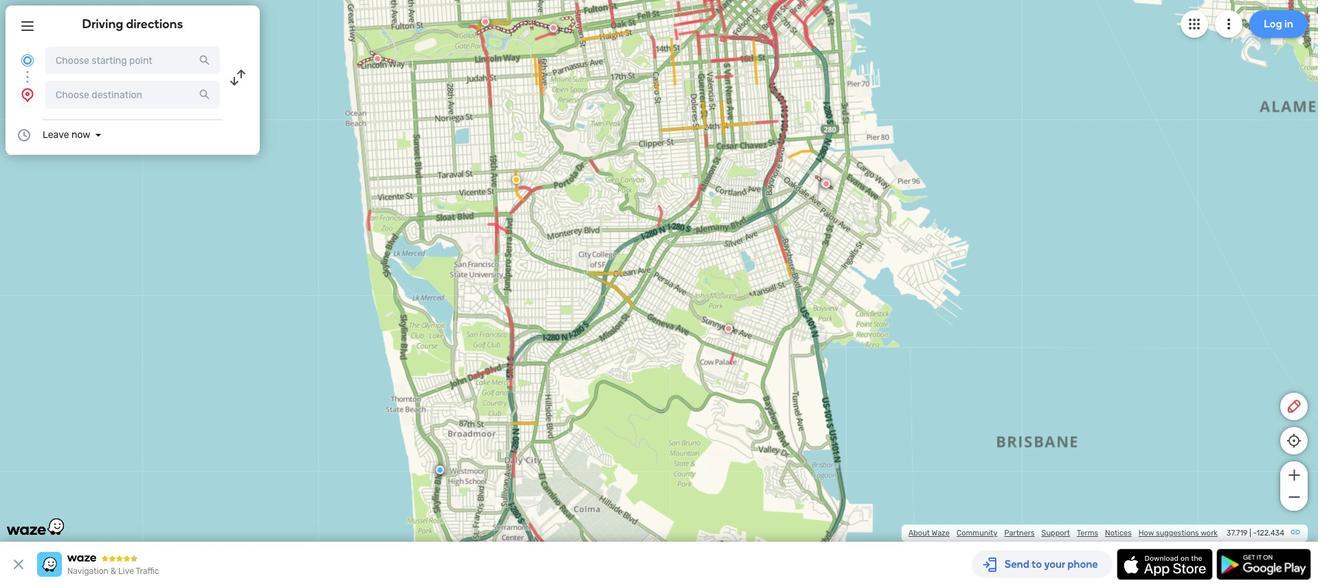 Task type: describe. For each thing, give the bounding box(es) containing it.
how
[[1139, 529, 1154, 538]]

clock image
[[16, 127, 32, 144]]

notices link
[[1105, 529, 1132, 538]]

2 police image from the top
[[436, 466, 444, 475]]

1 police image from the top
[[436, 466, 444, 474]]

about waze community partners support terms notices how suggestions work
[[908, 529, 1218, 538]]

navigation
[[67, 567, 108, 577]]

leave
[[43, 129, 69, 141]]

Choose destination text field
[[45, 81, 220, 109]]

live
[[118, 567, 134, 577]]

current location image
[[19, 52, 36, 69]]

traffic
[[136, 567, 159, 577]]

Choose starting point text field
[[45, 47, 220, 74]]

waze
[[932, 529, 950, 538]]

about waze link
[[908, 529, 950, 538]]

directions
[[126, 16, 183, 32]]

link image
[[1290, 527, 1301, 538]]

2 horizontal spatial road closed image
[[549, 24, 558, 32]]

122.434
[[1257, 529, 1284, 538]]

suggestions
[[1156, 529, 1199, 538]]

leave now
[[43, 129, 90, 141]]

x image
[[10, 557, 27, 573]]

work
[[1201, 529, 1218, 538]]

37.719
[[1227, 529, 1248, 538]]



Task type: vqa. For each thing, say whether or not it's contained in the screenshot.
37.719 on the right
yes



Task type: locate. For each thing, give the bounding box(es) containing it.
notices
[[1105, 529, 1132, 538]]

now
[[71, 129, 90, 141]]

partners
[[1004, 529, 1035, 538]]

police image
[[436, 466, 444, 474], [436, 466, 444, 475]]

driving
[[82, 16, 123, 32]]

&
[[111, 567, 116, 577]]

driving directions
[[82, 16, 183, 32]]

community link
[[957, 529, 997, 538]]

support
[[1042, 529, 1070, 538]]

0 horizontal spatial road closed image
[[373, 55, 382, 63]]

zoom in image
[[1285, 467, 1303, 484]]

terms
[[1077, 529, 1098, 538]]

1 horizontal spatial road closed image
[[481, 18, 490, 26]]

support link
[[1042, 529, 1070, 538]]

road closed image
[[821, 179, 829, 187], [822, 180, 830, 188], [725, 325, 733, 333]]

partners link
[[1004, 529, 1035, 538]]

|
[[1250, 529, 1251, 538]]

37.719 | -122.434
[[1227, 529, 1284, 538]]

hazard image
[[512, 176, 520, 184]]

terms link
[[1077, 529, 1098, 538]]

about
[[908, 529, 930, 538]]

how suggestions work link
[[1139, 529, 1218, 538]]

road closed image
[[481, 18, 490, 26], [549, 24, 558, 32], [373, 55, 382, 63]]

pencil image
[[1286, 399, 1302, 415]]

-
[[1253, 529, 1257, 538]]

location image
[[19, 87, 36, 103]]

navigation & live traffic
[[67, 567, 159, 577]]

community
[[957, 529, 997, 538]]

zoom out image
[[1285, 489, 1303, 506]]



